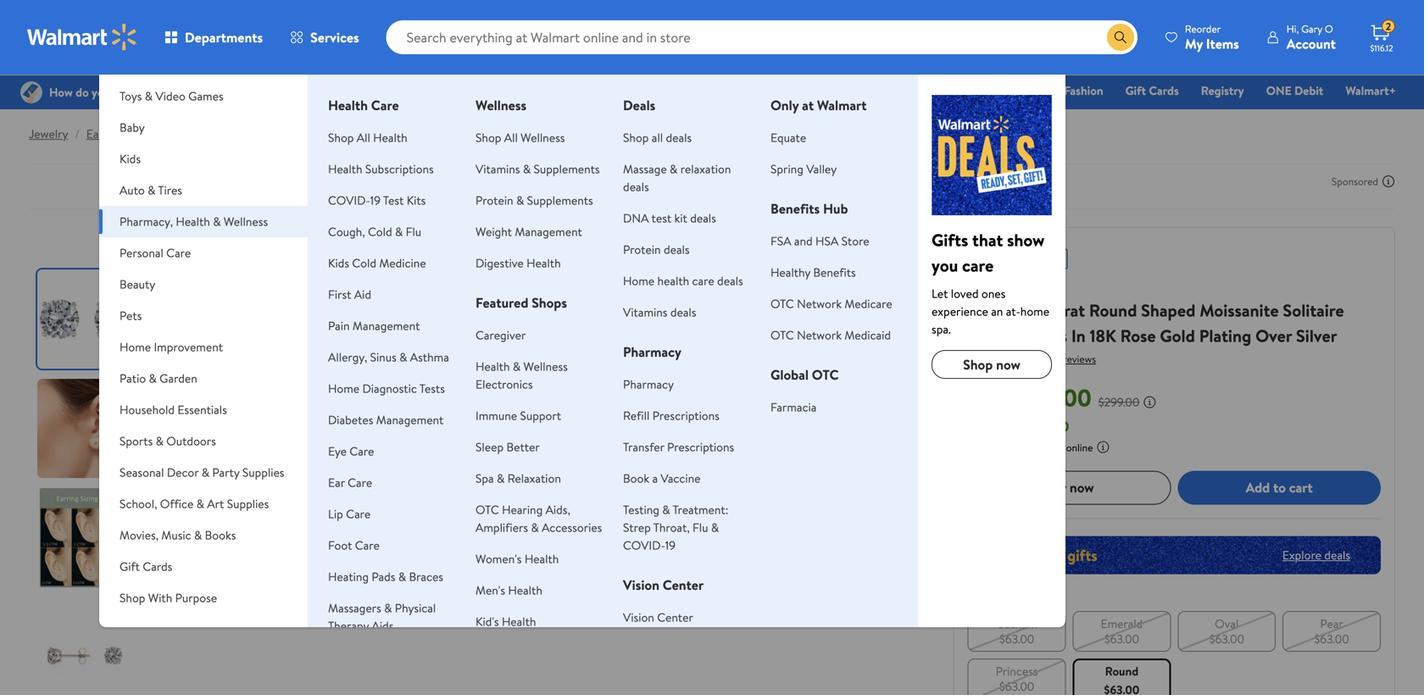 Task type: describe. For each thing, give the bounding box(es) containing it.
price when purchased online
[[968, 440, 1093, 455]]

shop for shop all health
[[328, 129, 354, 146]]

supplements for vitamins & supplements
[[534, 161, 600, 177]]

1 vertical spatial benefits
[[813, 264, 856, 281]]

shop for shop with purpose
[[120, 590, 145, 606]]

shop for shop now
[[963, 355, 993, 374]]

otc hearing aids, amplifiers & accessories
[[476, 501, 602, 536]]

cough, cold & flu link
[[328, 223, 421, 240]]

& inside school, office & art supplies dropdown button
[[196, 495, 204, 512]]

to
[[1273, 478, 1286, 497]]

walmart image
[[27, 24, 137, 51]]

book a vaccine link
[[623, 470, 701, 487]]

now for shop now
[[996, 355, 1021, 374]]

management for pain management
[[353, 317, 420, 334]]

ad disclaimer and feedback image
[[1382, 175, 1395, 188]]

essentials inside dropdown button
[[177, 401, 227, 418]]

health subscriptions link
[[328, 161, 434, 177]]

& right spa
[[497, 470, 505, 487]]

price
[[968, 440, 990, 455]]

in
[[1071, 324, 1086, 348]]

1 horizontal spatial 2
[[1386, 19, 1391, 34]]

care for ear care
[[348, 474, 372, 491]]

weight
[[476, 223, 512, 240]]

& up medicine
[[395, 223, 403, 240]]

cold for medicine
[[352, 255, 376, 271]]

prong
[[982, 298, 1027, 322]]

$116.12
[[1370, 42, 1393, 54]]

grocery
[[553, 82, 594, 99]]

cushion $63.00
[[996, 615, 1038, 647]]

only at walmart
[[771, 96, 867, 114]]

$63.00 for emerald $63.00
[[1104, 630, 1139, 647]]

solitaire
[[1283, 298, 1344, 322]]

oval $63.00
[[1209, 615, 1244, 647]]

Search search field
[[386, 20, 1137, 54]]

walmart+ link
[[1338, 81, 1404, 100]]

strep
[[623, 519, 651, 536]]

transfer prescriptions
[[623, 439, 734, 455]]

hearing
[[502, 501, 543, 518]]

& inside auto & tires "dropdown button"
[[148, 182, 155, 198]]

all for health care
[[357, 129, 370, 146]]

healthy benefits link
[[771, 264, 856, 281]]

(3.8)
[[1022, 352, 1042, 366]]

women's health
[[476, 551, 559, 567]]

deals right kit
[[690, 210, 716, 226]]

all for wellness
[[504, 129, 518, 146]]

health down otc hearing aids, amplifiers & accessories
[[525, 551, 559, 567]]

health down shop all health link on the top left of page
[[328, 161, 362, 177]]

round inside button
[[1105, 663, 1139, 679]]

shop all wellness
[[476, 129, 565, 146]]

2 vision from the top
[[623, 609, 654, 626]]

dna test kit deals
[[623, 210, 716, 226]]

jewelry link
[[29, 125, 68, 142]]

0 vertical spatial 19
[[370, 192, 381, 209]]

gift cards link
[[1118, 81, 1186, 100]]

2 inside jeenmata 4 prong 2 carat round shaped moissanite solitaire stud earrings in 18k rose gold plating over silver
[[1031, 298, 1040, 322]]

2 pharmacy from the top
[[623, 376, 674, 392]]

o
[[1325, 22, 1333, 36]]

& inside patio & garden dropdown button
[[149, 370, 157, 387]]

testing & treatment: strep throat, flu & covid-19 link
[[623, 501, 728, 554]]

deals right all
[[666, 129, 692, 146]]

shape list
[[964, 608, 1384, 695]]

immune support
[[476, 407, 561, 424]]

& inside otc hearing aids, amplifiers & accessories
[[531, 519, 539, 536]]

1 / from the left
[[75, 125, 79, 142]]

seasonal
[[120, 464, 164, 481]]

buy now button
[[968, 471, 1171, 505]]

supplies for school, office & art supplies
[[227, 495, 269, 512]]

& right pads
[[398, 568, 406, 585]]

relaxation
[[680, 161, 731, 177]]

diabetes management link
[[328, 412, 444, 428]]

supplements for protein & supplements
[[527, 192, 593, 209]]

men's health link
[[476, 582, 542, 598]]

pets button
[[99, 300, 308, 331]]

ear care link
[[328, 474, 372, 491]]

decor
[[167, 464, 199, 481]]

cough, cold & flu
[[328, 223, 421, 240]]

earrings link
[[86, 125, 128, 142]]

care for eye care
[[350, 443, 374, 459]]

protein for protein deals
[[623, 241, 661, 258]]

featured
[[476, 293, 528, 312]]

reorder my items
[[1185, 22, 1239, 53]]

4 prong 2 carat round shaped moissanite solitaire stud earrings in 18k rose gold plating over silver - image 4 of 5 image
[[37, 598, 136, 695]]

accessories
[[542, 519, 602, 536]]

first aid link
[[328, 286, 371, 303]]

party
[[212, 464, 239, 481]]

digestive
[[476, 255, 524, 271]]

& up throat,
[[662, 501, 670, 518]]

vision center link
[[623, 609, 693, 626]]

book
[[623, 470, 649, 487]]

& inside toys & video games dropdown button
[[145, 88, 153, 104]]

care inside gifts that show you care let loved ones experience an at-home spa.
[[962, 253, 994, 277]]

network for medicare
[[797, 295, 842, 312]]

princess
[[996, 663, 1038, 679]]

diagnostic
[[362, 380, 417, 397]]

$63.00 for cushion $63.00
[[999, 630, 1034, 647]]

kids for kids
[[120, 150, 141, 167]]

immune
[[476, 407, 517, 424]]

subscriptions
[[365, 161, 434, 177]]

let
[[932, 285, 948, 302]]

deals right health
[[717, 273, 743, 289]]

prescriptions for refill prescriptions
[[652, 407, 720, 424]]

777 reviews link
[[1042, 352, 1096, 366]]

aid
[[354, 286, 371, 303]]

pets
[[120, 307, 142, 324]]

massage
[[623, 161, 667, 177]]

kid's health link
[[476, 613, 536, 630]]

with
[[148, 590, 172, 606]]

otc for otc hearing aids, amplifiers & accessories
[[476, 501, 499, 518]]

book a vaccine
[[623, 470, 701, 487]]

health right kid's
[[502, 613, 536, 630]]

that
[[972, 228, 1003, 252]]

health & wellness electronics
[[476, 358, 568, 392]]

health down women's health 'link'
[[508, 582, 542, 598]]

cart
[[1289, 478, 1313, 497]]

wellness inside dropdown button
[[224, 213, 268, 230]]

home link
[[1003, 81, 1050, 100]]

farmacia link
[[771, 399, 817, 415]]

& down treatment:
[[711, 519, 719, 536]]

kids cold medicine link
[[328, 255, 426, 271]]

prescriptions for transfer prescriptions
[[667, 439, 734, 455]]

deal
[[975, 252, 995, 266]]

rose
[[1120, 324, 1156, 348]]

pear $63.00
[[1314, 615, 1349, 647]]

& inside home, furniture & appliances dropdown button
[[207, 56, 215, 73]]

treatment:
[[673, 501, 728, 518]]

& inside massage & relaxation deals
[[670, 161, 678, 177]]

home,
[[120, 56, 154, 73]]

otc for otc network medicaid
[[771, 327, 794, 343]]

digestive health link
[[476, 255, 561, 271]]

$63.00 for princess $63.00
[[999, 678, 1034, 694]]

round inside jeenmata 4 prong 2 carat round shaped moissanite solitaire stud earrings in 18k rose gold plating over silver
[[1089, 298, 1137, 322]]

equate
[[771, 129, 806, 146]]

moissanite
[[1200, 298, 1279, 322]]

vitamins for vitamins & supplements
[[476, 161, 520, 177]]

office
[[160, 495, 194, 512]]

home for home improvement
[[120, 339, 151, 355]]

gift for gift cards link
[[1125, 82, 1146, 99]]

otc network medicaid link
[[771, 327, 891, 343]]

jeenmata link
[[968, 277, 1018, 294]]

men's
[[476, 582, 505, 598]]

care for health care
[[371, 96, 399, 114]]

1 vision center from the top
[[623, 576, 704, 594]]

& inside "health & wellness electronics"
[[513, 358, 521, 375]]

deals inside massage & relaxation deals
[[623, 178, 649, 195]]

health inside "health & wellness electronics"
[[476, 358, 510, 375]]

vaccine
[[661, 470, 701, 487]]

spa & relaxation
[[476, 470, 561, 487]]

4 prong 2 carat round shaped moissanite solitaire stud earrings in 18k rose gold plating over silver - image 2 of 5 image
[[37, 379, 136, 478]]

massagers & physical therapy aids link
[[328, 600, 436, 634]]

0 horizontal spatial earrings
[[86, 125, 128, 142]]

toys
[[120, 88, 142, 104]]

management for weight management
[[515, 223, 582, 240]]

deals down the "home health care deals" link
[[670, 304, 696, 320]]

$63.00 for oval $63.00
[[1209, 630, 1244, 647]]

add to cart
[[1246, 478, 1313, 497]]

kits
[[407, 192, 426, 209]]

shop for shop all deals
[[623, 129, 649, 146]]

cold for &
[[368, 223, 392, 240]]

protein deals link
[[623, 241, 690, 258]]

spa
[[476, 470, 494, 487]]

asthma
[[410, 349, 449, 365]]

wellness up vitamins & supplements in the top left of the page
[[521, 129, 565, 146]]

& up weight management
[[516, 192, 524, 209]]

toys & video games button
[[99, 81, 308, 112]]

$299.00
[[1098, 394, 1139, 410]]



Task type: locate. For each thing, give the bounding box(es) containing it.
cushion
[[996, 615, 1038, 632]]

wellness inside "health & wellness electronics"
[[523, 358, 568, 375]]

1 vertical spatial earrings
[[1006, 324, 1067, 348]]

covid- inside testing & treatment: strep throat, flu & covid-19
[[623, 537, 665, 554]]

care inside dropdown button
[[166, 245, 191, 261]]

electronics up immune
[[476, 376, 533, 392]]

1 vertical spatial cold
[[352, 255, 376, 271]]

1 vertical spatial center
[[657, 609, 693, 626]]

0 vertical spatial supplements
[[534, 161, 600, 177]]

shop all deals
[[623, 129, 692, 146]]

patio
[[120, 370, 146, 387]]

1 vision from the top
[[623, 576, 659, 594]]

household essentials
[[120, 401, 227, 418]]

shop right toy
[[963, 82, 989, 99]]

home for home diagnostic tests
[[328, 380, 360, 397]]

health care
[[328, 96, 399, 114]]

prescriptions up vaccine at the left
[[667, 439, 734, 455]]

gift down movies,
[[120, 558, 140, 575]]

1 horizontal spatial now
[[1070, 478, 1094, 497]]

allergy, sinus & asthma
[[328, 349, 449, 365]]

round down emerald $63.00
[[1105, 663, 1139, 679]]

shop inside toy shop link
[[963, 82, 989, 99]]

round
[[1089, 298, 1137, 322], [1105, 663, 1139, 679]]

cold up kids cold medicine link
[[368, 223, 392, 240]]

home
[[1011, 82, 1042, 99], [623, 273, 654, 289], [120, 339, 151, 355], [328, 380, 360, 397]]

protein & supplements link
[[476, 192, 593, 209]]

covid- down strep
[[623, 537, 665, 554]]

1 vertical spatial round
[[1105, 663, 1139, 679]]

electronics inside "health & wellness electronics"
[[476, 376, 533, 392]]

shop inside shop now link
[[963, 355, 993, 374]]

1 horizontal spatial vitamins
[[623, 304, 667, 320]]

christmas shop link
[[752, 81, 849, 100]]

care
[[962, 253, 994, 277], [692, 273, 714, 289]]

1 all from the left
[[357, 129, 370, 146]]

gift cards for gift cards dropdown button
[[120, 558, 172, 575]]

pharmacy,
[[120, 213, 173, 230]]

& down shop all wellness link
[[523, 161, 531, 177]]

1 vertical spatial protein
[[623, 241, 661, 258]]

flu down treatment:
[[693, 519, 708, 536]]

essentials down patio & garden dropdown button
[[177, 401, 227, 418]]

1 vertical spatial electronics
[[476, 376, 533, 392]]

0 vertical spatial cards
[[1149, 82, 1179, 99]]

0 horizontal spatial /
[[75, 125, 79, 142]]

0 vertical spatial earrings
[[86, 125, 128, 142]]

shop down stud
[[963, 355, 993, 374]]

foot care
[[328, 537, 380, 554]]

2 all from the left
[[504, 129, 518, 146]]

now left (3.8)
[[996, 355, 1021, 374]]

wellness down auto & tires "dropdown button" at the left of page
[[224, 213, 268, 230]]

pharmacy up pharmacy link at left
[[623, 342, 681, 361]]

management up allergy, sinus & asthma link
[[353, 317, 420, 334]]

purpose
[[175, 590, 217, 606]]

& inside pharmacy, health & wellness dropdown button
[[213, 213, 221, 230]]

earrings inside jeenmata 4 prong 2 carat round shaped moissanite solitaire stud earrings in 18k rose gold plating over silver
[[1006, 324, 1067, 348]]

supplements up protein & supplements
[[534, 161, 600, 177]]

0 horizontal spatial now
[[996, 355, 1021, 374]]

1 vertical spatial flu
[[693, 519, 708, 536]]

1 vertical spatial supplies
[[227, 495, 269, 512]]

prescriptions up transfer prescriptions link
[[652, 407, 720, 424]]

0 vertical spatial prescriptions
[[652, 407, 720, 424]]

auto
[[120, 182, 145, 198]]

2 / from the left
[[135, 125, 140, 142]]

0 vertical spatial network
[[797, 295, 842, 312]]

gift inside dropdown button
[[120, 558, 140, 575]]

ear
[[328, 474, 345, 491]]

pain
[[328, 317, 350, 334]]

testing & treatment: strep throat, flu & covid-19
[[623, 501, 728, 554]]

dna
[[623, 210, 649, 226]]

supplies right art
[[227, 495, 269, 512]]

home for home health care deals
[[623, 273, 654, 289]]

19 down throat,
[[665, 537, 676, 554]]

covid- up cough,
[[328, 192, 370, 209]]

learn more about strikethrough prices image
[[1143, 395, 1156, 409]]

0 horizontal spatial 19
[[370, 192, 381, 209]]

supplies inside school, office & art supplies dropdown button
[[227, 495, 269, 512]]

& left art
[[196, 495, 204, 512]]

refill prescriptions link
[[623, 407, 720, 424]]

0 vertical spatial now
[[996, 355, 1021, 374]]

otc down healthy
[[771, 295, 794, 312]]

pharmacy up refill at the bottom left of the page
[[623, 376, 674, 392]]

prescriptions
[[652, 407, 720, 424], [667, 439, 734, 455]]

care right foot
[[355, 537, 380, 554]]

home left health
[[623, 273, 654, 289]]

sinus
[[370, 349, 396, 365]]

home up patio
[[120, 339, 151, 355]]

protein up weight
[[476, 192, 513, 209]]

test
[[383, 192, 404, 209]]

featured shops
[[476, 293, 567, 312]]

home inside home improvement dropdown button
[[120, 339, 151, 355]]

0 vertical spatial vision
[[623, 576, 659, 594]]

up to sixty percent off deals. shop now. image
[[968, 536, 1381, 574]]

network down otc network medicare
[[797, 327, 842, 343]]

1 horizontal spatial gift
[[1125, 82, 1146, 99]]

now right buy
[[1070, 478, 1094, 497]]

auto & tires
[[120, 182, 182, 198]]

cards inside gift cards dropdown button
[[143, 558, 172, 575]]

1 horizontal spatial gift cards
[[1125, 82, 1179, 99]]

1 vertical spatial vision center
[[623, 609, 693, 626]]

2 vertical spatial management
[[376, 412, 444, 428]]

games
[[188, 88, 223, 104]]

earrings up (3.8)
[[1006, 324, 1067, 348]]

1 vertical spatial supplements
[[527, 192, 593, 209]]

otc up global
[[771, 327, 794, 343]]

wellness up support
[[523, 358, 568, 375]]

kids up first
[[328, 255, 349, 271]]

1 horizontal spatial care
[[962, 253, 994, 277]]

health down weight management
[[527, 255, 561, 271]]

spring valley link
[[771, 161, 837, 177]]

kids cold medicine
[[328, 255, 426, 271]]

0 horizontal spatial gift cards
[[120, 558, 172, 575]]

777
[[1045, 352, 1061, 366]]

1 vertical spatial pharmacy
[[623, 376, 674, 392]]

$63.00 for pear $63.00
[[1314, 630, 1349, 647]]

& right sports
[[156, 433, 164, 449]]

gift for gift cards dropdown button
[[120, 558, 140, 575]]

1 vertical spatial management
[[353, 317, 420, 334]]

care for lip care
[[346, 506, 371, 522]]

lip care
[[328, 506, 371, 522]]

protein down dna on the left
[[623, 241, 661, 258]]

deals up health
[[664, 241, 690, 258]]

refill
[[623, 407, 650, 424]]

fsa and hsa store link
[[771, 233, 869, 249]]

now for buy now
[[1070, 478, 1094, 497]]

& right massage
[[670, 161, 678, 177]]

household
[[120, 401, 175, 418]]

caregiver link
[[476, 327, 526, 343]]

shop right at
[[815, 82, 841, 99]]

home left fashion
[[1011, 82, 1042, 99]]

1 vertical spatial gift cards
[[120, 558, 172, 575]]

gift cards inside gift cards link
[[1125, 82, 1179, 99]]

0 horizontal spatial flu
[[406, 223, 421, 240]]

0 vertical spatial gift
[[1125, 82, 1146, 99]]

supplies inside seasonal decor & party supplies dropdown button
[[242, 464, 284, 481]]

caregiver
[[476, 327, 526, 343]]

0 horizontal spatial protein
[[476, 192, 513, 209]]

otc for otc network medicare
[[771, 295, 794, 312]]

care down that
[[962, 253, 994, 277]]

4 prong 2 carat round shaped moissanite solitaire stud earrings in 18k rose gold plating over silver - image 3 of 5 image
[[37, 488, 136, 587]]

lip
[[328, 506, 343, 522]]

care right health
[[692, 273, 714, 289]]

massage & relaxation deals link
[[623, 161, 731, 195]]

0 vertical spatial essentials
[[608, 82, 659, 99]]

& inside 'grocery & essentials' 'link'
[[597, 82, 605, 99]]

benefits
[[771, 199, 820, 218], [813, 264, 856, 281]]

4 prong 2 carat round shaped moissanite solitaire stud earrings in 18k rose gold plating over silver - image 1 of 5 image
[[37, 270, 136, 369]]

0 vertical spatial covid-
[[328, 192, 370, 209]]

1 vertical spatial essentials
[[177, 401, 227, 418]]

pads
[[372, 568, 395, 585]]

1 vertical spatial cards
[[143, 558, 172, 575]]

art
[[207, 495, 224, 512]]

earrings down toys
[[86, 125, 128, 142]]

essentials up all
[[608, 82, 659, 99]]

1 horizontal spatial kids
[[328, 255, 349, 271]]

otc right global
[[812, 365, 839, 384]]

/ right jewelry link
[[75, 125, 79, 142]]

& left tires
[[148, 182, 155, 198]]

0 vertical spatial gift cards
[[1125, 82, 1179, 99]]

& down the hearing
[[531, 519, 539, 536]]

vision
[[623, 576, 659, 594], [623, 609, 654, 626]]

deals down massage
[[623, 178, 649, 195]]

allergy, sinus & asthma link
[[328, 349, 449, 365]]

0 horizontal spatial all
[[357, 129, 370, 146]]

kids
[[120, 150, 141, 167], [328, 255, 349, 271]]

1 pharmacy from the top
[[623, 342, 681, 361]]

home, furniture & appliances
[[120, 56, 273, 73]]

flu inside testing & treatment: strep throat, flu & covid-19
[[693, 519, 708, 536]]

1 horizontal spatial all
[[504, 129, 518, 146]]

gifts
[[932, 228, 968, 252]]

2 network from the top
[[797, 327, 842, 343]]

$63.00 inside cushion $63.00
[[999, 630, 1034, 647]]

& down auto & tires "dropdown button" at the left of page
[[213, 213, 221, 230]]

1 network from the top
[[797, 295, 842, 312]]

health & wellness electronics link
[[476, 358, 568, 392]]

vitamins deals link
[[623, 304, 696, 320]]

& right music
[[194, 527, 202, 543]]

vitamins down the shop all wellness
[[476, 161, 520, 177]]

home diagnostic tests link
[[328, 380, 445, 397]]

benefits up and
[[771, 199, 820, 218]]

kids for kids cold medicine
[[328, 255, 349, 271]]

test
[[651, 210, 671, 226]]

gift cards down search icon
[[1125, 82, 1179, 99]]

& down caregiver
[[513, 358, 521, 375]]

benefits hub
[[771, 199, 848, 218]]

pharmacy, health & wellness image
[[932, 95, 1052, 215]]

network for medicaid
[[797, 327, 842, 343]]

& right patio
[[149, 370, 157, 387]]

search icon image
[[1114, 31, 1127, 44]]

0 vertical spatial benefits
[[771, 199, 820, 218]]

jewelry
[[29, 125, 68, 142]]

gift cards inside gift cards dropdown button
[[120, 558, 172, 575]]

care up shop all health link on the top left of page
[[371, 96, 399, 114]]

care right ear
[[348, 474, 372, 491]]

management for diabetes management
[[376, 412, 444, 428]]

supplies right party
[[242, 464, 284, 481]]

1 vertical spatial now
[[1070, 478, 1094, 497]]

health up the subscriptions
[[373, 129, 407, 146]]

movies, music & books
[[120, 527, 236, 543]]

1 vertical spatial network
[[797, 327, 842, 343]]

dna test kit deals link
[[623, 210, 716, 226]]

gift cards for gift cards link
[[1125, 82, 1179, 99]]

toy shop
[[943, 82, 989, 99]]

shop all health
[[328, 129, 407, 146]]

patio & garden
[[120, 370, 197, 387]]

all down health care
[[357, 129, 370, 146]]

0 horizontal spatial covid-
[[328, 192, 370, 209]]

otc network medicare
[[771, 295, 892, 312]]

1 horizontal spatial covid-
[[623, 537, 665, 554]]

2 right at-
[[1031, 298, 1040, 322]]

an
[[991, 303, 1003, 320]]

home improvement
[[120, 339, 223, 355]]

now inside button
[[1070, 478, 1094, 497]]

round up 18k
[[1089, 298, 1137, 322]]

$63.00 inside princess $63.00
[[999, 678, 1034, 694]]

0 vertical spatial flu
[[406, 223, 421, 240]]

medicare
[[845, 295, 892, 312]]

eye care
[[328, 443, 374, 459]]

19 inside testing & treatment: strep throat, flu & covid-19
[[665, 537, 676, 554]]

& left party
[[201, 464, 209, 481]]

1 vertical spatial vision
[[623, 609, 654, 626]]

kids inside dropdown button
[[120, 150, 141, 167]]

video
[[156, 88, 185, 104]]

0 vertical spatial pharmacy
[[623, 342, 681, 361]]

1 vertical spatial covid-
[[623, 537, 665, 554]]

electronics left toy
[[863, 82, 921, 99]]

hsa
[[815, 233, 839, 249]]

health up shop all health link on the top left of page
[[328, 96, 368, 114]]

pharmacy link
[[623, 376, 674, 392]]

shop up vitamins & supplements in the top left of the page
[[476, 129, 501, 146]]

shops
[[532, 293, 567, 312]]

cold up aid
[[352, 255, 376, 271]]

supplies for seasonal decor & party supplies
[[242, 464, 284, 481]]

0 horizontal spatial essentials
[[177, 401, 227, 418]]

health down auto & tires "dropdown button" at the left of page
[[176, 213, 210, 230]]

1 vertical spatial vitamins
[[623, 304, 667, 320]]

movies,
[[120, 527, 159, 543]]

fashion
[[1064, 82, 1103, 99]]

0 vertical spatial vision center
[[623, 576, 704, 594]]

shop inside christmas shop 'link'
[[815, 82, 841, 99]]

cards for gift cards dropdown button
[[143, 558, 172, 575]]

weight management link
[[476, 223, 582, 240]]

0 vertical spatial protein
[[476, 192, 513, 209]]

otc inside otc hearing aids, amplifiers & accessories
[[476, 501, 499, 518]]

center
[[663, 576, 704, 594], [657, 609, 693, 626]]

essentials inside 'link'
[[608, 82, 659, 99]]

$63.00 inside emerald $63.00
[[1104, 630, 1139, 647]]

hub
[[823, 199, 848, 218]]

foot care link
[[328, 537, 380, 554]]

shop inside shop with purpose dropdown button
[[120, 590, 145, 606]]

0 vertical spatial kids
[[120, 150, 141, 167]]

0 vertical spatial vitamins
[[476, 161, 520, 177]]

cards inside gift cards link
[[1149, 82, 1179, 99]]

1 vertical spatial gift
[[120, 558, 140, 575]]

care for foot care
[[355, 537, 380, 554]]

1 horizontal spatial essentials
[[608, 82, 659, 99]]

0 vertical spatial supplies
[[242, 464, 284, 481]]

/ right earrings link
[[135, 125, 140, 142]]

0 horizontal spatial cards
[[143, 558, 172, 575]]

1 horizontal spatial cards
[[1149, 82, 1179, 99]]

transfer prescriptions link
[[623, 439, 734, 455]]

cards for gift cards link
[[1149, 82, 1179, 99]]

home for home
[[1011, 82, 1042, 99]]

home down allergy, in the left bottom of the page
[[328, 380, 360, 397]]

flu down kits at the top of page
[[406, 223, 421, 240]]

covid-
[[328, 192, 370, 209], [623, 537, 665, 554]]

0 vertical spatial round
[[1089, 298, 1137, 322]]

0 vertical spatial 2
[[1386, 19, 1391, 34]]

0 horizontal spatial kids
[[120, 150, 141, 167]]

personal care button
[[99, 237, 308, 269]]

1 vertical spatial prescriptions
[[667, 439, 734, 455]]

legal information image
[[1096, 440, 1110, 454]]

0 horizontal spatial electronics
[[476, 376, 533, 392]]

shop with purpose
[[120, 590, 217, 606]]

1 horizontal spatial electronics
[[863, 82, 921, 99]]

home inside home link
[[1011, 82, 1042, 99]]

& inside massagers & physical therapy aids
[[384, 600, 392, 616]]

0 vertical spatial center
[[663, 576, 704, 594]]

eye care link
[[328, 443, 374, 459]]

vitamins for vitamins deals
[[623, 304, 667, 320]]

1 horizontal spatial earrings
[[1006, 324, 1067, 348]]

$63.00 for now $63.00
[[1021, 381, 1092, 414]]

shop left the with
[[120, 590, 145, 606]]

& up aids at the left bottom of the page
[[384, 600, 392, 616]]

& inside seasonal decor & party supplies dropdown button
[[201, 464, 209, 481]]

shop for shop all wellness
[[476, 129, 501, 146]]

0 vertical spatial electronics
[[863, 82, 921, 99]]

one debit link
[[1259, 81, 1331, 100]]

toy
[[943, 82, 960, 99]]

protein for protein & supplements
[[476, 192, 513, 209]]

1 horizontal spatial 19
[[665, 537, 676, 554]]

1 vertical spatial 19
[[665, 537, 676, 554]]

beauty button
[[99, 269, 308, 300]]

1 vertical spatial 2
[[1031, 298, 1040, 322]]

2 vision center from the top
[[623, 609, 693, 626]]

diabetes
[[328, 412, 373, 428]]

supplements down vitamins & supplements link
[[527, 192, 593, 209]]

care for personal care
[[166, 245, 191, 261]]

sports
[[120, 433, 153, 449]]

kit
[[674, 210, 687, 226]]

all up vitamins & supplements in the top left of the page
[[504, 129, 518, 146]]

care right eye
[[350, 443, 374, 459]]

now $63.00
[[968, 381, 1092, 414]]

loved
[[951, 285, 979, 302]]

health inside dropdown button
[[176, 213, 210, 230]]

& down departments
[[207, 56, 215, 73]]

care right lip
[[346, 506, 371, 522]]

ones
[[981, 285, 1006, 302]]

1 vertical spatial kids
[[328, 255, 349, 271]]

& inside movies, music & books dropdown button
[[194, 527, 202, 543]]

medicine
[[379, 255, 426, 271]]

flu
[[406, 223, 421, 240], [693, 519, 708, 536]]

pharmacy
[[623, 342, 681, 361], [623, 376, 674, 392]]

kids button
[[99, 143, 308, 175]]

0 horizontal spatial gift
[[120, 558, 140, 575]]

Walmart Site-Wide search field
[[386, 20, 1137, 54]]

management down protein & supplements
[[515, 223, 582, 240]]

0 vertical spatial cold
[[368, 223, 392, 240]]

19 left test
[[370, 192, 381, 209]]

wellness up the shop all wellness
[[476, 96, 526, 114]]

baby button
[[99, 112, 308, 143]]

essentials
[[608, 82, 659, 99], [177, 401, 227, 418]]

1 horizontal spatial /
[[135, 125, 140, 142]]

0 vertical spatial management
[[515, 223, 582, 240]]

network down healthy benefits link
[[797, 295, 842, 312]]

gift cards down movies,
[[120, 558, 172, 575]]

& right sinus
[[399, 349, 407, 365]]

0 horizontal spatial care
[[692, 273, 714, 289]]

carat
[[1044, 298, 1085, 322]]

& inside sports & outdoors dropdown button
[[156, 433, 164, 449]]

1 horizontal spatial protein
[[623, 241, 661, 258]]

gift right fashion
[[1125, 82, 1146, 99]]

0 horizontal spatial 2
[[1031, 298, 1040, 322]]

kids up the auto
[[120, 150, 141, 167]]

0 horizontal spatial vitamins
[[476, 161, 520, 177]]

1 horizontal spatial flu
[[693, 519, 708, 536]]



Task type: vqa. For each thing, say whether or not it's contained in the screenshot.
second Sofia
no



